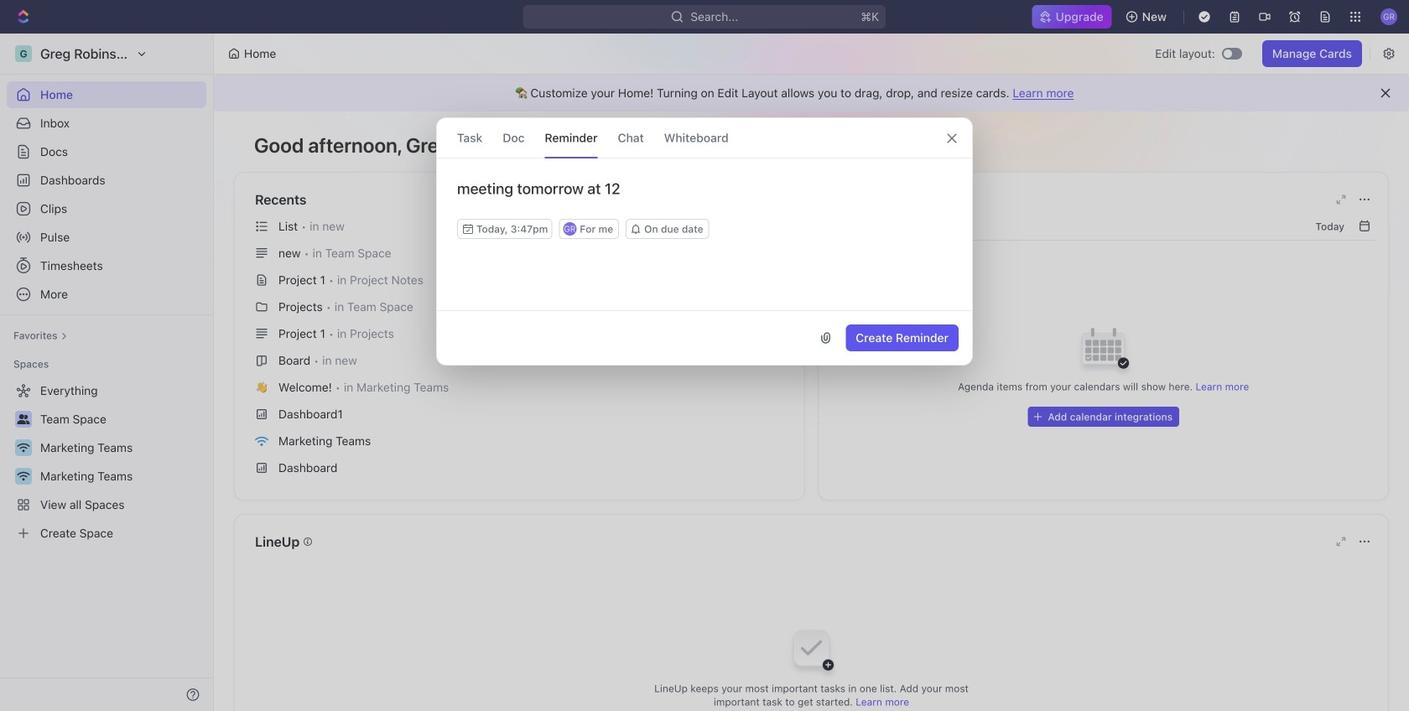 Task type: locate. For each thing, give the bounding box(es) containing it.
dialog
[[436, 117, 973, 366]]

wifi image
[[255, 436, 268, 447]]

tree
[[7, 378, 206, 547]]

alert
[[214, 75, 1410, 112]]



Task type: vqa. For each thing, say whether or not it's contained in the screenshot.
Reminder na﻿me or type '/' for commands 'text box'
yes



Task type: describe. For each thing, give the bounding box(es) containing it.
sidebar navigation
[[0, 34, 214, 712]]

tree inside "sidebar" navigation
[[7, 378, 206, 547]]

Reminder na﻿me or type '/' for commands text field
[[437, 179, 972, 219]]



